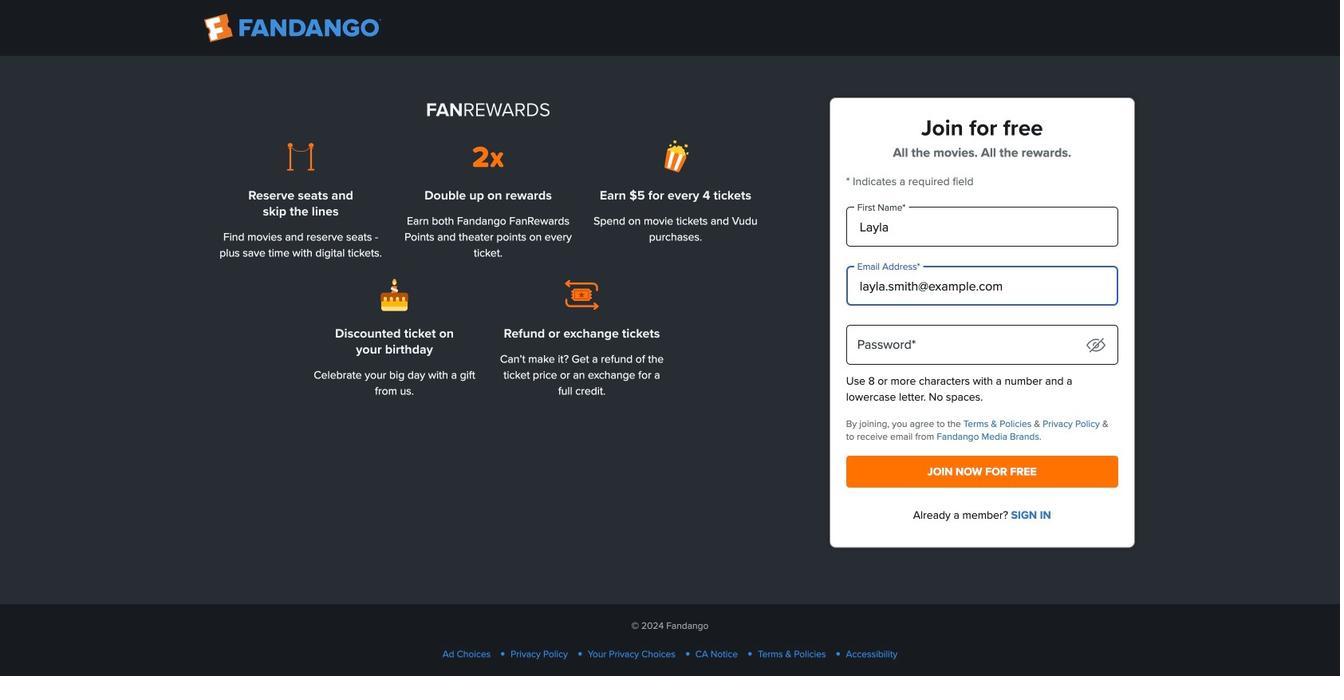 Task type: vqa. For each thing, say whether or not it's contained in the screenshot.
topmost  Text Box
yes



Task type: describe. For each thing, give the bounding box(es) containing it.
  text field
[[847, 266, 1119, 306]]

  text field
[[847, 207, 1119, 247]]



Task type: locate. For each thing, give the bounding box(es) containing it.
None submit
[[847, 456, 1119, 488]]

  password field
[[847, 325, 1119, 365]]

fandango home image
[[204, 14, 382, 42]]

password hide image
[[1087, 338, 1106, 352]]



